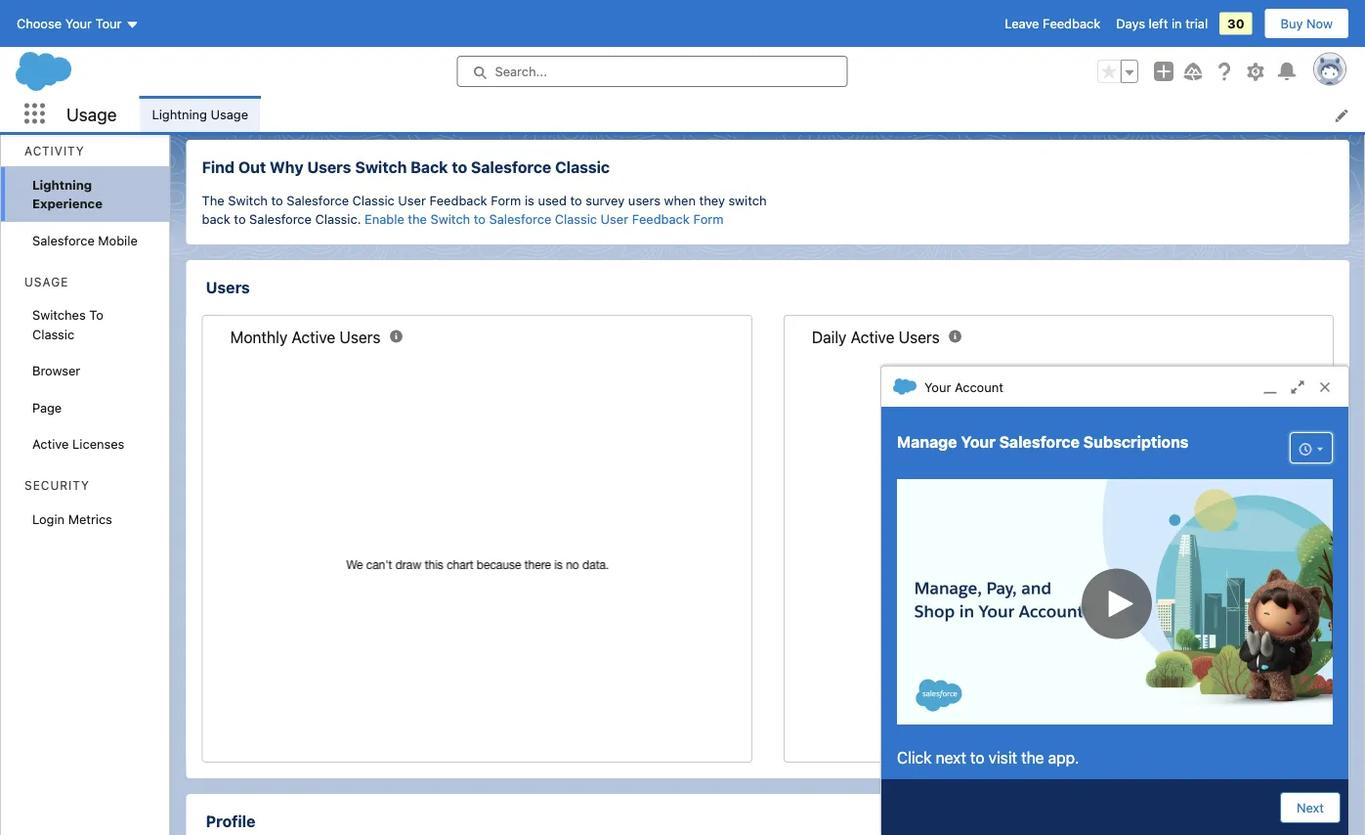 Task type: describe. For each thing, give the bounding box(es) containing it.
mobile
[[98, 233, 138, 247]]

switch inside the switch to salesforce classic user feedback form is used to survey users when they switch back to salesforce classic.
[[228, 193, 268, 207]]

classic.
[[315, 212, 361, 226]]

app.
[[1049, 748, 1080, 767]]

to
[[89, 308, 103, 322]]

licenses
[[72, 437, 125, 451]]

the
[[202, 193, 225, 207]]

login
[[32, 511, 65, 526]]

monthly
[[230, 328, 288, 347]]

visit
[[989, 748, 1018, 767]]

last
[[229, 51, 253, 65]]

salesforce inside the 'your account' dialog
[[1000, 433, 1080, 451]]

find out why users switch back to salesforce classic
[[202, 158, 610, 177]]

survey
[[586, 193, 625, 207]]

security
[[24, 479, 90, 492]]

in
[[1172, 16, 1183, 31]]

back
[[411, 158, 448, 177]]

1 vertical spatial user
[[601, 212, 629, 226]]

0 horizontal spatial active
[[32, 437, 69, 451]]

tour
[[95, 16, 122, 31]]

search... button
[[457, 56, 848, 87]]

0 vertical spatial feedback
[[1043, 16, 1101, 31]]

switches to classic
[[32, 308, 103, 341]]

subscriptions
[[1084, 433, 1190, 451]]

lightning for lightning experience
[[32, 177, 92, 192]]

active for daily
[[851, 328, 895, 347]]

your for manage
[[961, 433, 996, 451]]

lightning usage
[[152, 106, 248, 121]]

salesforce mobile
[[32, 233, 138, 247]]

feedback inside the switch to salesforce classic user feedback form is used to survey users when they switch back to salesforce classic.
[[430, 193, 488, 207]]

daily active users
[[812, 328, 940, 347]]

monthly active users
[[230, 328, 381, 347]]

activity
[[24, 144, 85, 158]]

when
[[664, 193, 696, 207]]

switches
[[32, 308, 86, 322]]

2 horizontal spatial switch
[[431, 212, 471, 226]]

your account dialog
[[881, 366, 1350, 835]]

they
[[700, 193, 726, 207]]

text default image
[[894, 375, 917, 398]]

classic inside the switch to salesforce classic user feedback form is used to survey users when they switch back to salesforce classic.
[[353, 193, 395, 207]]

to inside the 'your account' dialog
[[971, 748, 985, 767]]

yesterday
[[811, 51, 866, 65]]

page
[[32, 400, 62, 415]]

salesforce down why
[[249, 212, 312, 226]]

enable
[[365, 212, 405, 226]]

used
[[538, 193, 567, 207]]

salesforce up is
[[471, 158, 552, 177]]

classic up survey
[[556, 158, 610, 177]]

1 horizontal spatial form
[[694, 212, 724, 226]]

users
[[629, 193, 661, 207]]

profile
[[206, 812, 256, 831]]

metrics
[[68, 511, 112, 526]]

manage your salesforce subscriptions
[[898, 433, 1190, 451]]

account
[[955, 379, 1004, 394]]



Task type: vqa. For each thing, say whether or not it's contained in the screenshot.
Browser
yes



Task type: locate. For each thing, give the bounding box(es) containing it.
your inside popup button
[[65, 16, 92, 31]]

next
[[936, 748, 967, 767]]

last month
[[229, 51, 291, 65]]

the switch to salesforce classic user feedback form is used to survey users when they switch back to salesforce classic.
[[202, 193, 767, 226]]

search...
[[495, 64, 548, 79]]

active licenses
[[32, 437, 125, 451]]

leave feedback
[[1005, 16, 1101, 31]]

leave feedback link
[[1005, 16, 1101, 31]]

1 horizontal spatial your
[[925, 379, 952, 394]]

1 vertical spatial your
[[925, 379, 952, 394]]

1 vertical spatial the
[[1022, 748, 1045, 767]]

classic
[[556, 158, 610, 177], [353, 193, 395, 207], [555, 212, 598, 226], [32, 327, 75, 341]]

buy now
[[1281, 16, 1334, 31]]

2 vertical spatial your
[[961, 433, 996, 451]]

form inside the switch to salesforce classic user feedback form is used to survey users when they switch back to salesforce classic.
[[491, 193, 522, 207]]

salesforce down is
[[489, 212, 552, 226]]

salesforce down experience
[[32, 233, 95, 247]]

usage
[[66, 103, 117, 124], [211, 106, 248, 121], [24, 275, 69, 288]]

switch down back
[[431, 212, 471, 226]]

lightning experience
[[32, 177, 103, 211]]

switch left back
[[355, 158, 407, 177]]

lightning usage link
[[140, 96, 260, 132]]

lightning for lightning usage
[[152, 106, 207, 121]]

next
[[1297, 800, 1325, 815]]

your left "tour"
[[65, 16, 92, 31]]

active right monthly
[[292, 328, 336, 347]]

usage up the find
[[211, 106, 248, 121]]

1 horizontal spatial feedback
[[632, 212, 690, 226]]

your for choose
[[65, 16, 92, 31]]

left
[[1149, 16, 1169, 31]]

buy now button
[[1265, 8, 1350, 39]]

leave
[[1005, 16, 1040, 31]]

form
[[491, 193, 522, 207], [694, 212, 724, 226]]

salesforce up classic.
[[287, 193, 349, 207]]

switch
[[729, 193, 767, 207]]

user
[[398, 193, 426, 207], [601, 212, 629, 226]]

0 horizontal spatial feedback
[[430, 193, 488, 207]]

login metrics
[[32, 511, 112, 526]]

switch down out
[[228, 193, 268, 207]]

2 vertical spatial switch
[[431, 212, 471, 226]]

daily
[[812, 328, 847, 347]]

1 vertical spatial lightning
[[32, 177, 92, 192]]

user down find out why users switch back to salesforce classic
[[398, 193, 426, 207]]

active for monthly
[[292, 328, 336, 347]]

month
[[256, 51, 291, 65]]

0 vertical spatial lightning
[[152, 106, 207, 121]]

enable the switch to salesforce classic user feedback form
[[365, 212, 724, 226]]

2 horizontal spatial your
[[961, 433, 996, 451]]

0 horizontal spatial lightning
[[32, 177, 92, 192]]

30
[[1228, 16, 1245, 31]]

lightning
[[152, 106, 207, 121], [32, 177, 92, 192]]

back
[[202, 212, 231, 226]]

lightning up the find
[[152, 106, 207, 121]]

the
[[408, 212, 427, 226], [1022, 748, 1045, 767]]

users
[[307, 158, 351, 177], [206, 278, 250, 297], [340, 328, 381, 347], [899, 328, 940, 347]]

1 vertical spatial form
[[694, 212, 724, 226]]

the right visit
[[1022, 748, 1045, 767]]

0 horizontal spatial your
[[65, 16, 92, 31]]

click
[[898, 748, 932, 767]]

choose
[[17, 16, 62, 31]]

classic up enable
[[353, 193, 395, 207]]

0 horizontal spatial switch
[[228, 193, 268, 207]]

manage
[[898, 433, 958, 451]]

0 vertical spatial form
[[491, 193, 522, 207]]

find
[[202, 158, 235, 177]]

0 vertical spatial switch
[[355, 158, 407, 177]]

next button
[[1281, 792, 1342, 823]]

0 vertical spatial the
[[408, 212, 427, 226]]

user inside the switch to salesforce classic user feedback form is used to survey users when they switch back to salesforce classic.
[[398, 193, 426, 207]]

2 horizontal spatial feedback
[[1043, 16, 1101, 31]]

2 horizontal spatial active
[[851, 328, 895, 347]]

your right text default image
[[925, 379, 952, 394]]

days
[[1117, 16, 1146, 31]]

0 horizontal spatial user
[[398, 193, 426, 207]]

the right enable
[[408, 212, 427, 226]]

salesforce
[[471, 158, 552, 177], [287, 193, 349, 207], [249, 212, 312, 226], [489, 212, 552, 226], [32, 233, 95, 247], [1000, 433, 1080, 451]]

your right manage
[[961, 433, 996, 451]]

choose your tour button
[[16, 8, 140, 39]]

1 horizontal spatial active
[[292, 328, 336, 347]]

lightning inside list
[[152, 106, 207, 121]]

2 vertical spatial feedback
[[632, 212, 690, 226]]

0 horizontal spatial form
[[491, 193, 522, 207]]

salesforce down account
[[1000, 433, 1080, 451]]

0 vertical spatial your
[[65, 16, 92, 31]]

1 horizontal spatial switch
[[355, 158, 407, 177]]

0 horizontal spatial the
[[408, 212, 427, 226]]

experience
[[32, 196, 103, 211]]

lightning inside lightning experience
[[32, 177, 92, 192]]

the inside dialog
[[1022, 748, 1045, 767]]

usage up activity
[[66, 103, 117, 124]]

buy
[[1281, 16, 1304, 31]]

form down they
[[694, 212, 724, 226]]

now
[[1307, 16, 1334, 31]]

1 vertical spatial switch
[[228, 193, 268, 207]]

group
[[1098, 60, 1139, 83]]

lightning usage list
[[140, 96, 1366, 132]]

1 horizontal spatial lightning
[[152, 106, 207, 121]]

usage up switches
[[24, 275, 69, 288]]

feedback
[[1043, 16, 1101, 31], [430, 193, 488, 207], [632, 212, 690, 226]]

enable the switch to salesforce classic user feedback form link
[[365, 212, 724, 226]]

active down page
[[32, 437, 69, 451]]

active right daily
[[851, 328, 895, 347]]

usage inside list
[[211, 106, 248, 121]]

your account
[[925, 379, 1004, 394]]

1 horizontal spatial the
[[1022, 748, 1045, 767]]

classic down used
[[555, 212, 598, 226]]

is
[[525, 193, 535, 207]]

1 vertical spatial feedback
[[430, 193, 488, 207]]

why
[[270, 158, 304, 177]]

out
[[238, 158, 266, 177]]

classic down switches
[[32, 327, 75, 341]]

active
[[292, 328, 336, 347], [851, 328, 895, 347], [32, 437, 69, 451]]

lightning up experience
[[32, 177, 92, 192]]

click next to visit the app.
[[898, 748, 1080, 767]]

feedback right leave in the right top of the page
[[1043, 16, 1101, 31]]

browser
[[32, 363, 80, 378]]

switch
[[355, 158, 407, 177], [228, 193, 268, 207], [431, 212, 471, 226]]

classic inside switches to classic
[[32, 327, 75, 341]]

feedback down back
[[430, 193, 488, 207]]

days left in trial
[[1117, 16, 1209, 31]]

trial
[[1186, 16, 1209, 31]]

feedback down users on the left top of page
[[632, 212, 690, 226]]

form left is
[[491, 193, 522, 207]]

0 vertical spatial user
[[398, 193, 426, 207]]

your
[[65, 16, 92, 31], [925, 379, 952, 394], [961, 433, 996, 451]]

choose your tour
[[17, 16, 122, 31]]

user down survey
[[601, 212, 629, 226]]

1 horizontal spatial user
[[601, 212, 629, 226]]

to
[[452, 158, 468, 177], [271, 193, 283, 207], [571, 193, 582, 207], [234, 212, 246, 226], [474, 212, 486, 226], [971, 748, 985, 767]]



